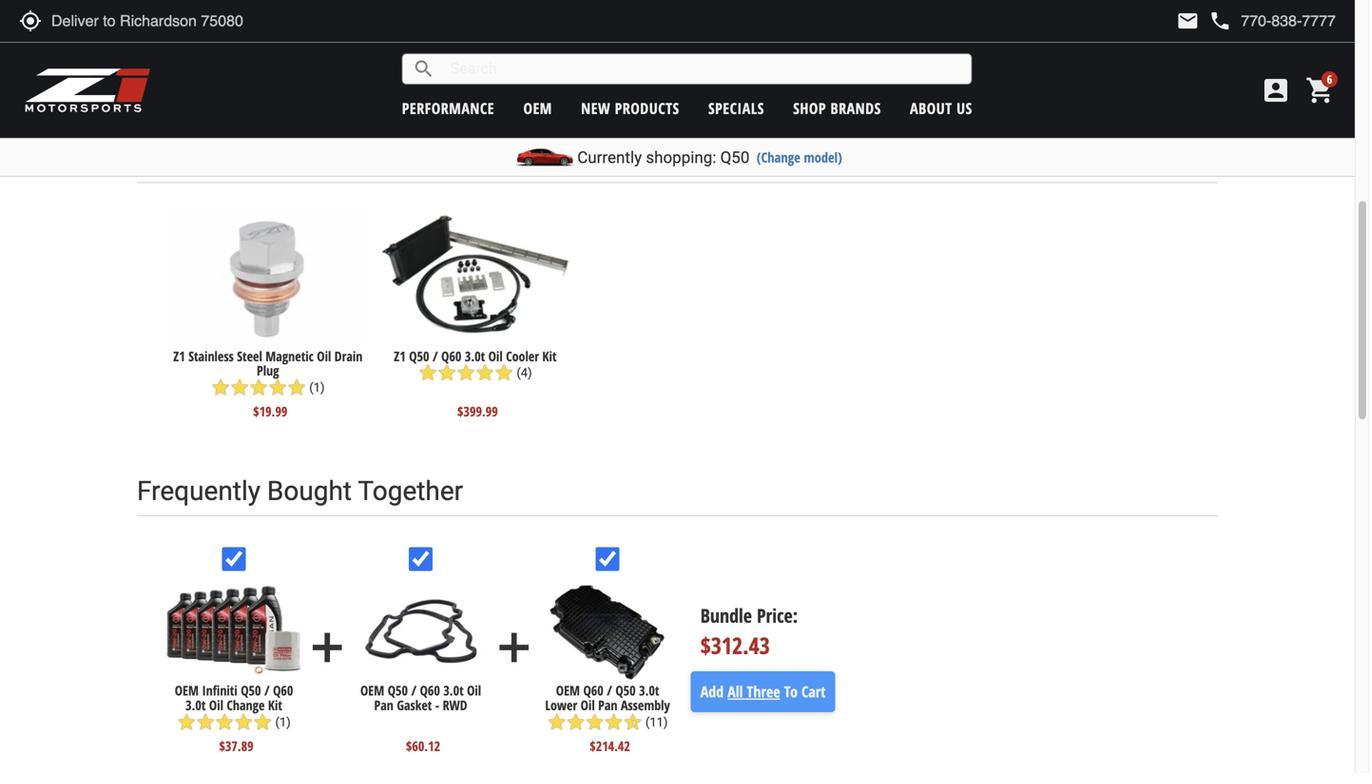 Task type: locate. For each thing, give the bounding box(es) containing it.
/ right infiniti
[[264, 682, 270, 700]]

infiniti
[[202, 682, 237, 700]]

1 horizontal spatial rwd
[[973, 0, 1001, 16]]

q60 up the "$399.99"
[[441, 347, 462, 365]]

add
[[701, 681, 724, 702]]

oem filter for 3.0t rwd models is
[[510, 0, 1001, 39]]

5 left 3/4
[[795, 18, 802, 39]]

three
[[747, 681, 780, 702]]

pan left gasket
[[374, 696, 394, 714]]

models inside oem filter for 3.0t rwd models is
[[510, 18, 554, 39]]

0 vertical spatial kit
[[542, 347, 557, 365]]

z1 inside z1 stainless steel magnetic oil drain plug star star star star star (1) $19.99
[[173, 347, 185, 365]]

rwd
[[973, 0, 1001, 16], [443, 696, 467, 714]]

bundle
[[701, 603, 752, 629]]

2 qts from the left
[[830, 18, 849, 39]]

2 5 from the left
[[795, 18, 802, 39]]

pan
[[374, 696, 394, 714], [598, 696, 618, 714]]

0 vertical spatial (1)
[[309, 380, 325, 395]]

q60 up $60.12
[[420, 682, 440, 700]]

3.0t right -
[[443, 682, 464, 700]]

1 models from the left
[[510, 18, 554, 39]]

-
[[435, 696, 440, 714]]

/ left "assembly" at the bottom left of page
[[607, 682, 612, 700]]

oil right lower
[[581, 696, 595, 714]]

add all three to cart
[[701, 681, 826, 702]]

is
[[557, 18, 567, 39], [782, 18, 791, 39]]

oem q50 / q60 3.0t oil pan gasket - rwd
[[360, 682, 481, 714]]

None checkbox
[[222, 547, 246, 571], [409, 547, 433, 571], [222, 547, 246, 571], [409, 547, 433, 571]]

Search search field
[[435, 54, 972, 84]]

1 horizontal spatial add
[[490, 624, 538, 671]]

new products link
[[581, 98, 680, 118]]

qts
[[605, 18, 625, 39], [830, 18, 849, 39]]

oem inside oem infiniti q50 / q60 3.0t oil change kit star star star star star (1) $37.89
[[175, 682, 199, 700]]

star
[[419, 363, 438, 382], [438, 363, 457, 382], [457, 363, 476, 382], [476, 363, 495, 382], [495, 363, 514, 382], [211, 378, 230, 397], [230, 378, 249, 397], [249, 378, 268, 397], [268, 378, 287, 397], [287, 378, 306, 397], [177, 713, 196, 732], [196, 713, 215, 732], [215, 713, 234, 732], [234, 713, 253, 732], [253, 713, 272, 732], [547, 713, 566, 732], [566, 713, 585, 732], [585, 713, 604, 732], [604, 713, 623, 732]]

oil inside oem infiniti q50 / q60 3.0t oil change kit star star star star star (1) $37.89
[[209, 696, 223, 714]]

1 is from the left
[[557, 18, 567, 39]]

mail
[[1177, 10, 1199, 32]]

bundle price: $312.43
[[701, 603, 798, 661]]

1 vertical spatial for
[[655, 18, 672, 39]]

oil
[[317, 347, 331, 365], [488, 347, 503, 365], [467, 682, 481, 700], [209, 696, 223, 714], [581, 696, 595, 714]]

oem for oem filter for 3.0t rwd models is
[[859, 0, 887, 16]]

$214.42
[[590, 737, 630, 755]]

for right and
[[655, 18, 672, 39]]

oem left gasket
[[360, 682, 384, 700]]

0 horizontal spatial rwd
[[443, 696, 467, 714]]

oil inside "oem q50 / q60 3.0t oil pan gasket - rwd"
[[467, 682, 481, 700]]

3.0t left awd
[[676, 18, 699, 39]]

(1)
[[309, 380, 325, 395], [275, 715, 291, 729]]

q50 inside "oem q50 / q60 3.0t oil pan gasket - rwd"
[[388, 682, 408, 700]]

1 horizontal spatial (1)
[[309, 380, 325, 395]]

cooler
[[506, 347, 539, 365]]

0 horizontal spatial pan
[[374, 696, 394, 714]]

my_location
[[19, 10, 42, 32]]

1 horizontal spatial for
[[925, 0, 942, 16]]

1 pan from the left
[[374, 696, 394, 714]]

new
[[581, 98, 611, 118]]

oem inside "oem q50 / q60 3.0t oil pan gasket - rwd"
[[360, 682, 384, 700]]

models
[[510, 18, 554, 39], [735, 18, 778, 39]]

1 horizontal spatial kit
[[542, 347, 557, 365]]

2 horizontal spatial z1
[[394, 347, 406, 365]]

2 add from the left
[[490, 624, 538, 671]]

recommended by z1
[[137, 142, 388, 173]]

rwd inside oem filter for 3.0t rwd models is
[[973, 0, 1001, 16]]

/ left -
[[411, 682, 417, 700]]

kit right cooler
[[542, 347, 557, 365]]

q60 right lower
[[583, 682, 604, 700]]

oem left filter
[[859, 0, 887, 16]]

/
[[433, 347, 438, 365], [264, 682, 270, 700], [411, 682, 417, 700], [607, 682, 612, 700]]

oem inside oem q60 / q50 3.0t lower oil pan assembly star star star star star_half (11) $214.42
[[556, 682, 580, 700]]

oil inside oem q60 / q50 3.0t lower oil pan assembly star star star star star_half (11) $214.42
[[581, 696, 595, 714]]

1 add from the left
[[304, 624, 351, 671]]

0 horizontal spatial qts
[[605, 18, 625, 39]]

shop brands link
[[793, 98, 881, 118]]

0 horizontal spatial 5
[[571, 18, 578, 39]]

0 vertical spatial for
[[925, 0, 942, 16]]

q60 right change
[[273, 682, 293, 700]]

plug
[[257, 362, 279, 380]]

5
[[571, 18, 578, 39], [795, 18, 802, 39]]

1 vertical spatial kit
[[268, 696, 282, 714]]

/ for star
[[433, 347, 438, 365]]

oil inside z1 stainless steel magnetic oil drain plug star star star star star (1) $19.99
[[317, 347, 331, 365]]

q60 inside oem infiniti q50 / q60 3.0t oil change kit star star star star star (1) $37.89
[[273, 682, 293, 700]]

is left 3/4
[[782, 18, 791, 39]]

cart
[[802, 681, 826, 702]]

q60 inside "oem q50 / q60 3.0t oil pan gasket - rwd"
[[420, 682, 440, 700]]

z1 motorsports logo image
[[24, 67, 152, 114]]

frequently
[[137, 475, 261, 507]]

1/8
[[581, 18, 602, 39]]

oem left the new
[[523, 98, 552, 118]]

2 models from the left
[[735, 18, 778, 39]]

/ inside the z1 q50 / q60 3.0t oil cooler kit star star star star star (4)
[[433, 347, 438, 365]]

0 horizontal spatial z1
[[173, 347, 185, 365]]

q50 inside the z1 q50 / q60 3.0t oil cooler kit star star star star star (4)
[[409, 347, 429, 365]]

1 horizontal spatial pan
[[598, 696, 618, 714]]

by
[[323, 142, 350, 173]]

q50
[[720, 148, 750, 167], [409, 347, 429, 365], [241, 682, 261, 700], [388, 682, 408, 700], [616, 682, 636, 700]]

q60 inside the z1 q50 / q60 3.0t oil cooler kit star star star star star (4)
[[441, 347, 462, 365]]

account_box
[[1261, 75, 1291, 106]]

0 horizontal spatial kit
[[268, 696, 282, 714]]

3.0t up (11)
[[639, 682, 659, 700]]

z1 right "by" on the top left of page
[[357, 142, 388, 173]]

$37.89
[[219, 737, 254, 755]]

shopping:
[[646, 148, 716, 167]]

1 horizontal spatial 5
[[795, 18, 802, 39]]

.
[[849, 18, 854, 39]]

3.0t
[[946, 0, 969, 16], [676, 18, 699, 39], [465, 347, 485, 365], [443, 682, 464, 700], [639, 682, 659, 700], [186, 696, 206, 714]]

$19.99
[[253, 402, 288, 420]]

1 horizontal spatial z1
[[357, 142, 388, 173]]

drain
[[335, 347, 363, 365]]

about us
[[910, 98, 973, 118]]

1 horizontal spatial is
[[782, 18, 791, 39]]

rwd right filter
[[973, 0, 1001, 16]]

1 horizontal spatial qts
[[830, 18, 849, 39]]

0 horizontal spatial add
[[304, 624, 351, 671]]

oem for oem q60 / q50 3.0t lower oil pan assembly star star star star star_half (11) $214.42
[[556, 682, 580, 700]]

gasket
[[397, 696, 432, 714]]

account_box link
[[1256, 75, 1296, 106]]

to
[[784, 681, 798, 702]]

performance
[[402, 98, 495, 118]]

shopping_cart link
[[1301, 75, 1336, 106]]

for right filter
[[925, 0, 942, 16]]

is left 1/8
[[557, 18, 567, 39]]

3.0t left cooler
[[465, 347, 485, 365]]

qts right 1/8
[[605, 18, 625, 39]]

for
[[925, 0, 942, 16], [655, 18, 672, 39]]

3.0t left change
[[186, 696, 206, 714]]

/ inside "oem q50 / q60 3.0t oil pan gasket - rwd"
[[411, 682, 417, 700]]

q50 up star_half
[[616, 682, 636, 700]]

products
[[615, 98, 680, 118]]

3.0t inside "oem q50 / q60 3.0t oil pan gasket - rwd"
[[443, 682, 464, 700]]

star_half
[[623, 713, 643, 732]]

0 horizontal spatial models
[[510, 18, 554, 39]]

kit inside oem infiniti q50 / q60 3.0t oil change kit star star star star star (1) $37.89
[[268, 696, 282, 714]]

rwd right -
[[443, 696, 467, 714]]

pan inside oem q60 / q50 3.0t lower oil pan assembly star star star star star_half (11) $214.42
[[598, 696, 618, 714]]

2 pan from the left
[[598, 696, 618, 714]]

$399.99
[[457, 402, 498, 420]]

oil left change
[[209, 696, 223, 714]]

currently shopping: q50 (change model)
[[577, 148, 842, 167]]

$60.12
[[406, 737, 440, 755]]

0 vertical spatial rwd
[[973, 0, 1001, 16]]

q50 right drain
[[409, 347, 429, 365]]

brands
[[831, 98, 881, 118]]

5 left 1/8
[[571, 18, 578, 39]]

shop brands
[[793, 98, 881, 118]]

about
[[910, 98, 953, 118]]

q50 left -
[[388, 682, 408, 700]]

change
[[227, 696, 265, 714]]

$312.43
[[701, 630, 770, 661]]

oil left drain
[[317, 347, 331, 365]]

0 horizontal spatial (1)
[[275, 715, 291, 729]]

z1 for star
[[394, 347, 406, 365]]

oem inside oem filter for 3.0t rwd models is
[[859, 0, 887, 16]]

/ right drain
[[433, 347, 438, 365]]

all
[[728, 681, 743, 702]]

pan inside "oem q50 / q60 3.0t oil pan gasket - rwd"
[[374, 696, 394, 714]]

performance link
[[402, 98, 495, 118]]

add
[[304, 624, 351, 671], [490, 624, 538, 671]]

models left 1/8
[[510, 18, 554, 39]]

0 horizontal spatial is
[[557, 18, 567, 39]]

q60
[[441, 347, 462, 365], [273, 682, 293, 700], [420, 682, 440, 700], [583, 682, 604, 700]]

z1 q50 / q60 3.0t oil cooler kit star star star star star (4)
[[394, 347, 557, 382]]

oem
[[859, 0, 887, 16], [523, 98, 552, 118], [175, 682, 199, 700], [360, 682, 384, 700], [556, 682, 580, 700]]

/ inside oem q60 / q50 3.0t lower oil pan assembly star star star star star_half (11) $214.42
[[607, 682, 612, 700]]

qts right 3/4
[[830, 18, 849, 39]]

1 vertical spatial (1)
[[275, 715, 291, 729]]

oil left cooler
[[488, 347, 503, 365]]

z1 right drain
[[394, 347, 406, 365]]

kit right change
[[268, 696, 282, 714]]

1 vertical spatial rwd
[[443, 696, 467, 714]]

shopping_cart
[[1306, 75, 1336, 106]]

q50 left (change at right top
[[720, 148, 750, 167]]

oem left "assembly" at the bottom left of page
[[556, 682, 580, 700]]

q50 right infiniti
[[241, 682, 261, 700]]

z1 inside the z1 q50 / q60 3.0t oil cooler kit star star star star star (4)
[[394, 347, 406, 365]]

1 horizontal spatial models
[[735, 18, 778, 39]]

oem left infiniti
[[175, 682, 199, 700]]

z1
[[357, 142, 388, 173], [173, 347, 185, 365], [394, 347, 406, 365]]

models right awd
[[735, 18, 778, 39]]

pan left star_half
[[598, 696, 618, 714]]

2 is from the left
[[782, 18, 791, 39]]

z1 for (1)
[[173, 347, 185, 365]]

search
[[412, 58, 435, 80]]

z1 left stainless
[[173, 347, 185, 365]]

q50 inside oem infiniti q50 / q60 3.0t oil change kit star star star star star (1) $37.89
[[241, 682, 261, 700]]

None checkbox
[[596, 547, 620, 571]]

3.0t right filter
[[946, 0, 969, 16]]

oil right -
[[467, 682, 481, 700]]



Task type: vqa. For each thing, say whether or not it's contained in the screenshot.
the AWD
yes



Task type: describe. For each thing, give the bounding box(es) containing it.
assembly
[[621, 696, 670, 714]]

rwd inside "oem q50 / q60 3.0t oil pan gasket - rwd"
[[443, 696, 467, 714]]

awd
[[703, 18, 731, 39]]

(change model) link
[[757, 148, 842, 166]]

/ for assembly
[[607, 682, 612, 700]]

3.0t inside oem q60 / q50 3.0t lower oil pan assembly star star star star star_half (11) $214.42
[[639, 682, 659, 700]]

stainless
[[188, 347, 234, 365]]

(1) inside oem infiniti q50 / q60 3.0t oil change kit star star star star star (1) $37.89
[[275, 715, 291, 729]]

oem infiniti q50 / q60 3.0t oil change kit star star star star star (1) $37.89
[[175, 682, 293, 755]]

oem for oem infiniti q50 / q60 3.0t oil change kit star star star star star (1) $37.89
[[175, 682, 199, 700]]

5 1/8 qts and for 3.0t awd models is 5 3/4 qts .
[[571, 18, 854, 39]]

oil inside the z1 q50 / q60 3.0t oil cooler kit star star star star star (4)
[[488, 347, 503, 365]]

mail phone
[[1177, 10, 1232, 32]]

/ for -
[[411, 682, 417, 700]]

3.0t inside oem filter for 3.0t rwd models is
[[946, 0, 969, 16]]

(change
[[757, 148, 801, 166]]

phone link
[[1209, 10, 1336, 32]]

(11)
[[646, 715, 668, 729]]

oem for oem q50 / q60 3.0t oil pan gasket - rwd
[[360, 682, 384, 700]]

/ inside oem infiniti q50 / q60 3.0t oil change kit star star star star star (1) $37.89
[[264, 682, 270, 700]]

(4)
[[517, 366, 532, 380]]

mail link
[[1177, 10, 1199, 32]]

3.0t inside oem infiniti q50 / q60 3.0t oil change kit star star star star star (1) $37.89
[[186, 696, 206, 714]]

is inside oem filter for 3.0t rwd models is
[[557, 18, 567, 39]]

steel
[[237, 347, 262, 365]]

3.0t inside the z1 q50 / q60 3.0t oil cooler kit star star star star star (4)
[[465, 347, 485, 365]]

bought
[[267, 475, 352, 507]]

phone
[[1209, 10, 1232, 32]]

0 horizontal spatial for
[[655, 18, 672, 39]]

new products
[[581, 98, 680, 118]]

magnetic
[[266, 347, 314, 365]]

model)
[[804, 148, 842, 166]]

oem for oem
[[523, 98, 552, 118]]

kit inside the z1 q50 / q60 3.0t oil cooler kit star star star star star (4)
[[542, 347, 557, 365]]

q60 inside oem q60 / q50 3.0t lower oil pan assembly star star star star star_half (11) $214.42
[[583, 682, 604, 700]]

(1) inside z1 stainless steel magnetic oil drain plug star star star star star (1) $19.99
[[309, 380, 325, 395]]

for inside oem filter for 3.0t rwd models is
[[925, 0, 942, 16]]

together
[[358, 475, 463, 507]]

1 qts from the left
[[605, 18, 625, 39]]

shop
[[793, 98, 826, 118]]

3/4
[[806, 18, 826, 39]]

oem link
[[523, 98, 552, 118]]

about us link
[[910, 98, 973, 118]]

specials
[[708, 98, 764, 118]]

q50 inside oem q60 / q50 3.0t lower oil pan assembly star star star star star_half (11) $214.42
[[616, 682, 636, 700]]

z1 stainless steel magnetic oil drain plug star star star star star (1) $19.99
[[173, 347, 363, 420]]

oem q60 / q50 3.0t lower oil pan assembly star star star star star_half (11) $214.42
[[545, 682, 670, 755]]

and
[[629, 18, 651, 39]]

filter
[[891, 0, 921, 16]]

currently
[[577, 148, 642, 167]]

frequently bought together
[[137, 475, 463, 507]]

us
[[957, 98, 973, 118]]

recommended
[[137, 142, 316, 173]]

specials link
[[708, 98, 764, 118]]

price:
[[757, 603, 798, 629]]

1 5 from the left
[[571, 18, 578, 39]]

lower
[[545, 696, 577, 714]]



